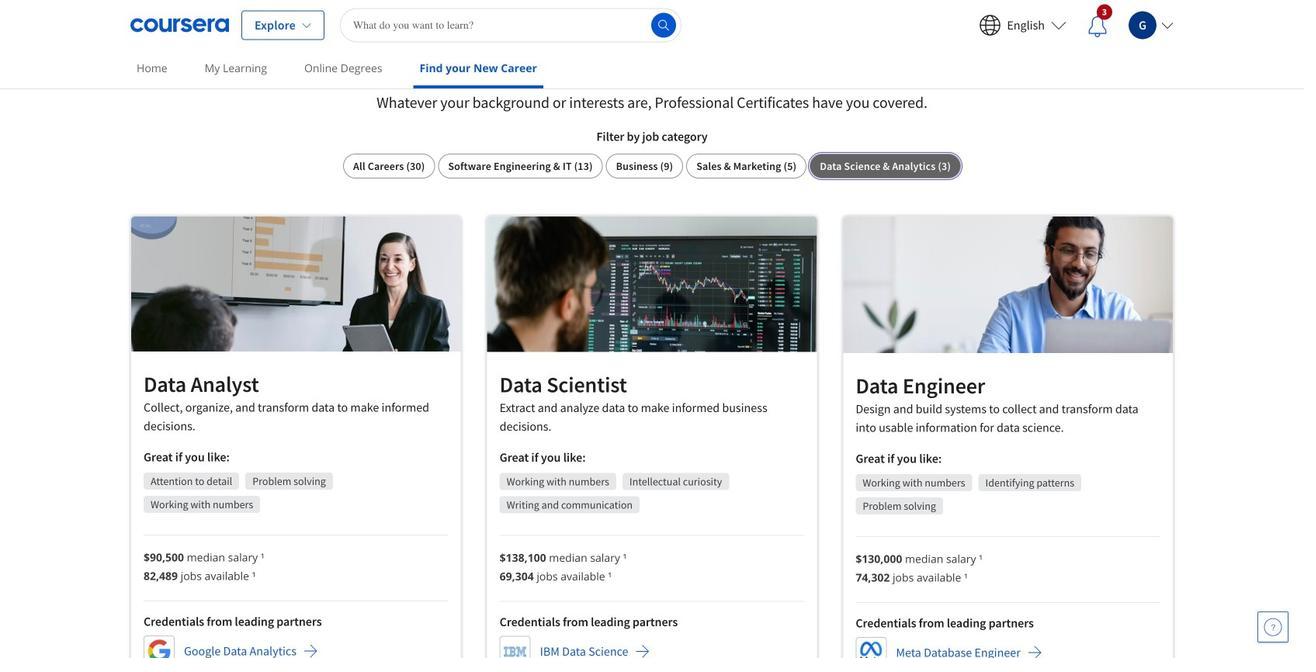 Task type: vqa. For each thing, say whether or not it's contained in the screenshot.
Help within the Ben Nelson menu
no



Task type: describe. For each thing, give the bounding box(es) containing it.
data engineer role image
[[844, 217, 1174, 353]]

data analyst image
[[131, 217, 461, 352]]



Task type: locate. For each thing, give the bounding box(es) containing it.
data scientist image
[[488, 217, 817, 352]]

coursera image
[[130, 13, 229, 38]]

What do you want to learn? text field
[[340, 8, 682, 42]]

None button
[[343, 154, 435, 179], [438, 154, 603, 179], [606, 154, 684, 179], [687, 154, 807, 179], [810, 154, 962, 179], [343, 154, 435, 179], [438, 154, 603, 179], [606, 154, 684, 179], [687, 154, 807, 179], [810, 154, 962, 179]]

option group
[[343, 154, 962, 179]]

None search field
[[340, 8, 682, 42]]

help center image
[[1264, 618, 1283, 637]]



